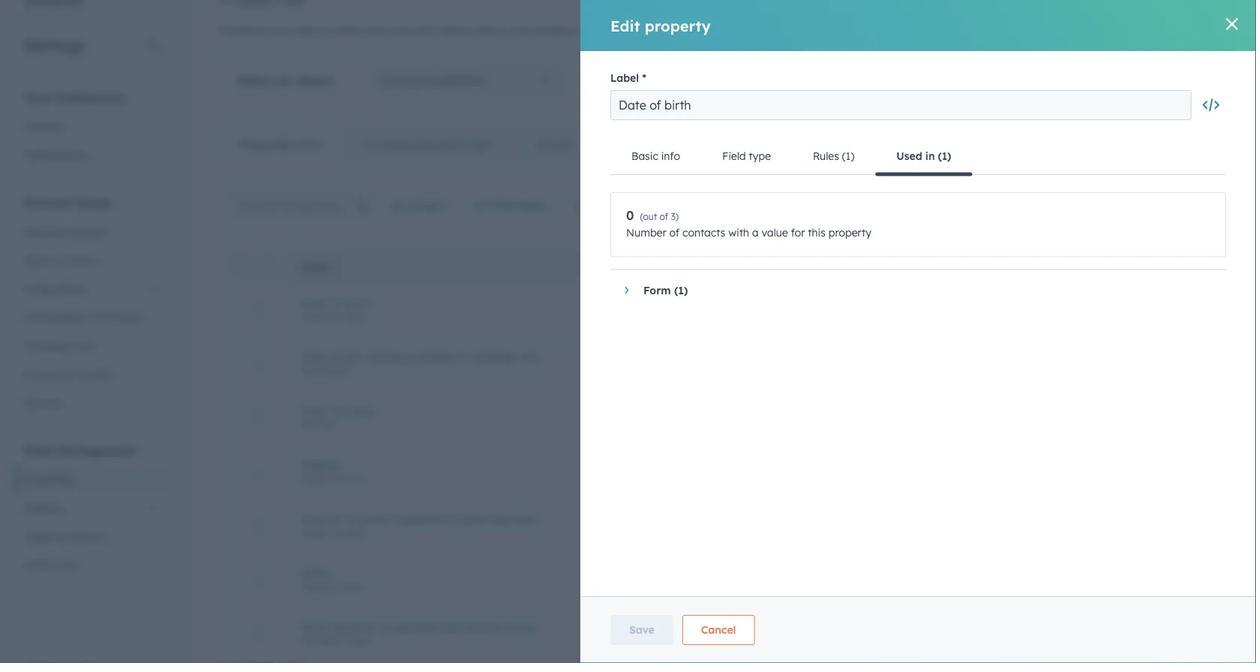Task type: describe. For each thing, give the bounding box(es) containing it.
property
[[424, 138, 467, 151]]

date for date of last meeting booked in meetings tool
[[302, 351, 327, 364]]

properties for properties
[[24, 473, 75, 486]]

press to sort. element for created by
[[980, 261, 985, 274]]

booked
[[412, 351, 452, 364]]

security link
[[15, 389, 168, 417]]

ascending sort. press to sort descending. image
[[333, 261, 339, 272]]

an
[[277, 73, 293, 88]]

of for last
[[330, 351, 341, 364]]

properties for properties are used to collect and store information about your records in hubspot. for example, a contact might have properties like first name or lead status.
[[219, 24, 269, 37]]

text inside domain to which registration email was sent single-line text
[[348, 527, 365, 538]]

in
[[1180, 262, 1192, 273]]

users
[[24, 254, 52, 267]]

export
[[73, 530, 106, 543]]

0 vertical spatial name
[[908, 24, 939, 37]]

created by button
[[901, 250, 1130, 283]]

automated
[[379, 621, 437, 634]]

collect
[[331, 24, 363, 37]]

picker
[[325, 365, 351, 376]]

for
[[635, 24, 651, 37]]

import
[[24, 530, 59, 543]]

groups
[[536, 138, 572, 151]]

first
[[884, 24, 905, 37]]

all for all users
[[575, 200, 589, 213]]

single- inside date of birth single-line text
[[302, 311, 331, 322]]

data management element
[[15, 442, 168, 580]]

defaults
[[67, 225, 109, 238]]

status.
[[982, 24, 1017, 37]]

email address automated quarantine reason button
[[302, 621, 623, 634]]

name button
[[284, 250, 641, 283]]

audit
[[24, 558, 50, 572]]

all groups button
[[381, 191, 464, 221]]

date of last meeting booked in meetings tool button
[[302, 351, 623, 364]]

and
[[366, 24, 385, 37]]

select
[[348, 635, 373, 647]]

single- inside degree single-line text
[[302, 473, 331, 484]]

general
[[24, 120, 63, 133]]

degree
[[302, 459, 339, 472]]

line inside domain to which registration email was sent single-line text
[[331, 527, 345, 538]]

registration
[[394, 513, 456, 526]]

quarantine
[[440, 621, 498, 634]]

users
[[592, 200, 620, 213]]

to
[[331, 405, 343, 418]]

to inside domain to which registration email was sent single-line text
[[346, 513, 357, 526]]

created by
[[919, 262, 975, 273]]

integrations
[[24, 282, 85, 295]]

ascending sort. press to sort descending. element
[[333, 261, 339, 274]]

1 vertical spatial information
[[689, 628, 747, 641]]

single- inside domain to which registration email was sent single-line text
[[302, 527, 331, 538]]

reason
[[502, 621, 537, 634]]

contact properties button
[[373, 65, 562, 95]]

code
[[69, 339, 95, 352]]

your
[[509, 24, 531, 37]]

0 vertical spatial in
[[574, 24, 583, 37]]

group
[[659, 262, 692, 273]]

sent
[[515, 513, 537, 526]]

hubspot.
[[586, 24, 632, 37]]

birth
[[344, 297, 369, 310]]

data management
[[24, 443, 137, 458]]

meeting
[[366, 351, 409, 364]]

all users
[[575, 200, 620, 213]]

lead
[[955, 24, 980, 37]]

all for all groups
[[391, 199, 404, 212]]

consent
[[74, 368, 114, 381]]

privacy & consent
[[24, 368, 114, 381]]

users & teams
[[24, 254, 97, 267]]

have
[[784, 24, 808, 37]]

domain
[[302, 513, 343, 526]]

press to sort. image for group
[[696, 261, 702, 272]]

Search search field
[[231, 191, 381, 221]]

audit logs
[[24, 558, 77, 572]]

0 vertical spatial to
[[318, 24, 328, 37]]

select an object:
[[237, 73, 337, 88]]

account setup element
[[15, 194, 168, 417]]

& for consent
[[63, 368, 71, 381]]

conditional property logic link
[[343, 127, 515, 163]]

or
[[942, 24, 952, 37]]

records
[[534, 24, 571, 37]]

store
[[388, 24, 413, 37]]

email address automated quarantine reason dropdown select
[[302, 621, 537, 647]]

used in
[[1153, 262, 1192, 273]]

tracking code link
[[15, 332, 168, 360]]

group button
[[641, 250, 901, 283]]

tool
[[519, 351, 540, 364]]

notifications link
[[15, 141, 168, 169]]

account setup
[[24, 195, 111, 210]]

privacy
[[24, 368, 60, 381]]

text inside 'email single-line text'
[[348, 581, 365, 592]]

integrations button
[[15, 275, 168, 303]]

press to sort. image for created by
[[980, 261, 985, 272]]

contact
[[381, 73, 426, 88]]

groups link
[[515, 127, 593, 163]]

logic
[[470, 138, 493, 151]]

0 vertical spatial properties
[[810, 24, 861, 37]]

line inside date of birth single-line text
[[331, 311, 345, 322]]



Task type: vqa. For each thing, say whether or not it's contained in the screenshot.
the Contact
yes



Task type: locate. For each thing, give the bounding box(es) containing it.
properties for properties (172)
[[240, 138, 294, 151]]

press to sort. image right the by
[[980, 261, 985, 272]]

properties left (0)
[[661, 138, 712, 151]]

properties are used to collect and store information about your records in hubspot. for example, a contact might have properties like first name or lead status.
[[219, 24, 1017, 37]]

dropdown
[[302, 635, 346, 647]]

all left "groups" at the left top of page
[[391, 199, 404, 212]]

0 vertical spatial information
[[416, 24, 474, 37]]

security
[[24, 396, 64, 409]]

1 account from the top
[[24, 195, 73, 210]]

date inside date of birth single-line text
[[302, 297, 327, 310]]

all groups
[[391, 199, 444, 212]]

privacy & consent link
[[15, 360, 168, 389]]

2 account from the top
[[24, 225, 64, 238]]

properties up objects
[[24, 473, 75, 486]]

account up 'account defaults'
[[24, 195, 73, 210]]

a
[[702, 24, 708, 37]]

0 vertical spatial date
[[302, 297, 327, 310]]

single- inside 'email single-line text'
[[302, 581, 331, 592]]

email inside email address automated quarantine reason dropdown select
[[302, 621, 331, 634]]

archived
[[615, 138, 658, 151]]

downloads
[[88, 311, 143, 324]]

1 vertical spatial account
[[24, 225, 64, 238]]

1 horizontal spatial in
[[574, 24, 583, 37]]

1 horizontal spatial to
[[346, 513, 357, 526]]

2 vertical spatial date
[[302, 365, 322, 376]]

address
[[335, 621, 376, 634]]

2 of from the top
[[330, 351, 341, 364]]

& for teams
[[55, 254, 62, 267]]

4 line from the top
[[331, 581, 345, 592]]

1 vertical spatial to
[[346, 513, 357, 526]]

1 horizontal spatial press to sort. image
[[980, 261, 985, 272]]

properties inside contact properties popup button
[[429, 73, 487, 88]]

text inside date of birth single-line text
[[348, 311, 365, 322]]

1 vertical spatial &
[[63, 368, 71, 381]]

1 vertical spatial name
[[302, 262, 329, 273]]

0 horizontal spatial name
[[302, 262, 329, 273]]

0 horizontal spatial press to sort. element
[[696, 261, 702, 274]]

days to close number
[[302, 405, 375, 430]]

press to sort. element inside group button
[[696, 261, 702, 274]]

name inside the name button
[[302, 262, 329, 273]]

press to sort. element right group
[[696, 261, 702, 274]]

of for birth
[[330, 297, 341, 310]]

1 of from the top
[[330, 297, 341, 310]]

tab panel
[[219, 163, 1233, 663]]

your preferences
[[24, 90, 126, 105]]

name left ascending sort. press to sort descending. "element"
[[302, 262, 329, 273]]

3 press to sort. image from the left
[[1196, 261, 1202, 272]]

(172)
[[297, 138, 322, 151]]

properties left are
[[219, 24, 269, 37]]

2 date from the top
[[302, 351, 327, 364]]

text up which
[[348, 473, 365, 484]]

name
[[908, 24, 939, 37], [302, 262, 329, 273]]

name left or on the right of the page
[[908, 24, 939, 37]]

1 text from the top
[[348, 311, 365, 322]]

2 press to sort. image from the left
[[980, 261, 985, 272]]

text inside degree single-line text
[[348, 473, 365, 484]]

1 horizontal spatial information
[[689, 628, 747, 641]]

of
[[330, 297, 341, 310], [330, 351, 341, 364]]

1 vertical spatial of
[[330, 351, 341, 364]]

email information
[[659, 628, 747, 641]]

objects
[[24, 501, 62, 515]]

& for export
[[62, 530, 70, 543]]

3 press to sort. element from the left
[[1196, 261, 1202, 274]]

of inside the date of last meeting booked in meetings tool date picker
[[330, 351, 341, 364]]

press to sort. image right group
[[696, 261, 702, 272]]

4 text from the top
[[348, 581, 365, 592]]

marketplace downloads
[[24, 311, 143, 324]]

date of birth button
[[302, 297, 623, 310]]

0 horizontal spatial to
[[318, 24, 328, 37]]

2 horizontal spatial press to sort. element
[[1196, 261, 1202, 274]]

of left birth
[[330, 297, 341, 310]]

all left field
[[474, 199, 487, 212]]

account up users
[[24, 225, 64, 238]]

0 horizontal spatial all
[[391, 199, 404, 212]]

press to sort. element for group
[[696, 261, 702, 274]]

account defaults
[[24, 225, 109, 238]]

press to sort. image inside created by button
[[980, 261, 985, 272]]

archived properties (0)
[[615, 138, 729, 151]]

properties left "like"
[[810, 24, 861, 37]]

groups
[[407, 199, 444, 212]]

in
[[574, 24, 583, 37], [455, 351, 465, 364]]

1 horizontal spatial name
[[908, 24, 939, 37]]

tracking
[[24, 339, 66, 352]]

date for date of birth
[[302, 297, 327, 310]]

properties left (172)
[[240, 138, 294, 151]]

2 single- from the top
[[302, 473, 331, 484]]

email for email
[[302, 567, 331, 580]]

line up address
[[331, 581, 345, 592]]

which
[[360, 513, 391, 526]]

used in button
[[1130, 250, 1220, 283]]

in right the records in the left top of the page
[[574, 24, 583, 37]]

press to sort. element for used in
[[1196, 261, 1202, 274]]

line inside 'email single-line text'
[[331, 581, 345, 592]]

email for email address automated quarantine reason
[[302, 621, 331, 634]]

field
[[490, 199, 513, 212]]

0 horizontal spatial press to sort. image
[[696, 261, 702, 272]]

2 horizontal spatial press to sort. image
[[1196, 261, 1202, 272]]

line down degree
[[331, 473, 345, 484]]

3 line from the top
[[331, 527, 345, 538]]

properties (172) link
[[219, 127, 343, 163]]

properties inside data management element
[[24, 473, 75, 486]]

notifications
[[24, 148, 88, 162]]

in right booked
[[455, 351, 465, 364]]

contact
[[711, 24, 749, 37]]

logs
[[53, 558, 77, 572]]

0 vertical spatial account
[[24, 195, 73, 210]]

press to sort. image right in
[[1196, 261, 1202, 272]]

contact properties
[[381, 73, 487, 88]]

& right 'privacy'
[[63, 368, 71, 381]]

created
[[919, 262, 960, 273]]

1 horizontal spatial properties
[[810, 24, 861, 37]]

line down domain
[[331, 527, 345, 538]]

conditional
[[364, 138, 421, 151]]

press to sort. element
[[696, 261, 702, 274], [980, 261, 985, 274], [1196, 261, 1202, 274]]

email
[[459, 513, 488, 526]]

1 line from the top
[[331, 311, 345, 322]]

1 vertical spatial date
[[302, 351, 327, 364]]

& inside data management element
[[62, 530, 70, 543]]

are
[[272, 24, 288, 37]]

degree single-line text
[[302, 459, 365, 484]]

date up picker
[[302, 351, 327, 364]]

import & export
[[24, 530, 106, 543]]

press to sort. image inside used in button
[[1196, 261, 1202, 272]]

import & export link
[[15, 522, 168, 551]]

properties right contact
[[429, 73, 487, 88]]

2 text from the top
[[348, 473, 365, 484]]

tab list containing properties (172)
[[219, 126, 750, 164]]

account for account setup
[[24, 195, 73, 210]]

date left picker
[[302, 365, 322, 376]]

tab list
[[219, 126, 750, 164]]

& left the export
[[62, 530, 70, 543]]

date
[[302, 297, 327, 310], [302, 351, 327, 364], [302, 365, 322, 376]]

press to sort. image
[[696, 261, 702, 272], [980, 261, 985, 272], [1196, 261, 1202, 272]]

1 vertical spatial properties
[[429, 73, 487, 88]]

marketplace
[[24, 311, 86, 324]]

tab panel containing all groups
[[219, 163, 1233, 663]]

account defaults link
[[15, 217, 168, 246]]

tracking code
[[24, 339, 95, 352]]

3 single- from the top
[[302, 527, 331, 538]]

date left birth
[[302, 297, 327, 310]]

1 vertical spatial in
[[455, 351, 465, 364]]

account for account defaults
[[24, 225, 64, 238]]

was
[[491, 513, 512, 526]]

3 text from the top
[[348, 527, 365, 538]]

all
[[391, 199, 404, 212], [474, 199, 487, 212], [575, 200, 589, 213]]

press to sort. element right the by
[[980, 261, 985, 274]]

& right users
[[55, 254, 62, 267]]

email
[[302, 567, 331, 580], [302, 621, 331, 634], [659, 628, 686, 641]]

(0)
[[715, 138, 729, 151]]

2 vertical spatial &
[[62, 530, 70, 543]]

teams
[[65, 254, 97, 267]]

press to sort. element inside used in button
[[1196, 261, 1202, 274]]

meetings
[[468, 351, 516, 364]]

might
[[752, 24, 781, 37]]

by
[[963, 262, 975, 273]]

2 horizontal spatial all
[[575, 200, 589, 213]]

all for all field types
[[474, 199, 487, 212]]

general link
[[15, 112, 168, 141]]

your preferences element
[[15, 89, 168, 169]]

1 press to sort. element from the left
[[696, 261, 702, 274]]

your
[[24, 90, 52, 105]]

email single-line text
[[302, 567, 365, 592]]

line down birth
[[331, 311, 345, 322]]

4 single- from the top
[[302, 581, 331, 592]]

all field types button
[[464, 191, 565, 221]]

of up picker
[[330, 351, 341, 364]]

1 single- from the top
[[302, 311, 331, 322]]

1 date from the top
[[302, 297, 327, 310]]

0 horizontal spatial information
[[416, 24, 474, 37]]

0 horizontal spatial in
[[455, 351, 465, 364]]

used
[[291, 24, 315, 37]]

all field types
[[474, 199, 545, 212]]

information
[[416, 24, 474, 37], [689, 628, 747, 641]]

1 horizontal spatial press to sort. element
[[980, 261, 985, 274]]

example,
[[654, 24, 699, 37]]

marketplace downloads link
[[15, 303, 168, 332]]

like
[[864, 24, 881, 37]]

of inside date of birth single-line text
[[330, 297, 341, 310]]

to right used
[[318, 24, 328, 37]]

text up address
[[348, 581, 365, 592]]

3 date from the top
[[302, 365, 322, 376]]

to left which
[[346, 513, 357, 526]]

date of last meeting booked in meetings tool date picker
[[302, 351, 540, 376]]

in inside the date of last meeting booked in meetings tool date picker
[[455, 351, 465, 364]]

email inside 'email single-line text'
[[302, 567, 331, 580]]

press to sort. element inside created by button
[[980, 261, 985, 274]]

settings
[[24, 36, 85, 54]]

objects button
[[15, 494, 168, 522]]

setup
[[76, 195, 111, 210]]

days to close button
[[302, 405, 623, 418]]

0 horizontal spatial properties
[[429, 73, 487, 88]]

used
[[1153, 262, 1177, 273]]

select
[[237, 73, 274, 88]]

1 horizontal spatial all
[[474, 199, 487, 212]]

close
[[346, 405, 375, 418]]

text down which
[[348, 527, 365, 538]]

text down birth
[[348, 311, 365, 322]]

all left 'users'
[[575, 200, 589, 213]]

2 press to sort. element from the left
[[980, 261, 985, 274]]

line inside degree single-line text
[[331, 473, 345, 484]]

press to sort. image inside group button
[[696, 261, 702, 272]]

0 vertical spatial of
[[330, 297, 341, 310]]

press to sort. image for used in
[[1196, 261, 1202, 272]]

1 press to sort. image from the left
[[696, 261, 702, 272]]

2 line from the top
[[331, 473, 345, 484]]

properties
[[219, 24, 269, 37], [240, 138, 294, 151], [661, 138, 712, 151], [24, 473, 75, 486]]

domain to which registration email was sent button
[[302, 513, 623, 526]]

0 vertical spatial &
[[55, 254, 62, 267]]

press to sort. element right in
[[1196, 261, 1202, 274]]

management
[[57, 443, 137, 458]]



